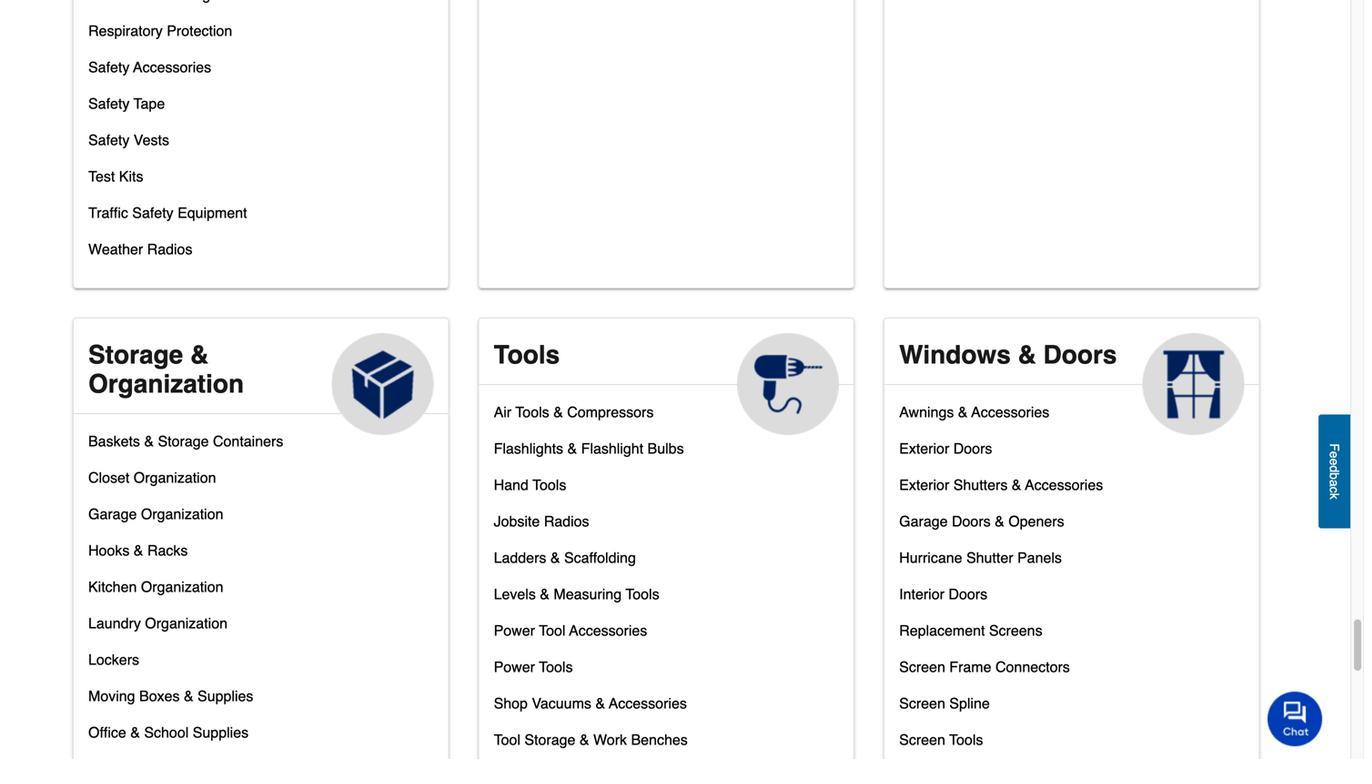 Task type: vqa. For each thing, say whether or not it's contained in the screenshot.
"Test"
yes



Task type: locate. For each thing, give the bounding box(es) containing it.
organization
[[88, 370, 244, 399], [134, 469, 216, 486], [141, 506, 224, 522], [141, 578, 224, 595], [145, 615, 228, 632]]

2 vertical spatial storage
[[525, 731, 576, 748]]

garage inside "link"
[[900, 513, 948, 530]]

jobsite
[[494, 513, 540, 530]]

garage doors & openers link
[[900, 509, 1065, 545]]

organization up baskets & storage containers
[[88, 370, 244, 399]]

screen for screen frame connectors
[[900, 659, 946, 675]]

storage up baskets
[[88, 340, 183, 370]]

& right baskets
[[144, 433, 154, 450]]

screen for screen tools
[[900, 731, 946, 748]]

2 exterior from the top
[[900, 477, 950, 493]]

& right office
[[130, 724, 140, 741]]

respiratory protection link
[[88, 18, 232, 55]]

interior doors link
[[900, 582, 988, 618]]

safety accessories
[[88, 59, 211, 75]]

awnings & accessories
[[900, 404, 1050, 421]]

doors
[[1044, 340, 1117, 370], [954, 440, 993, 457], [952, 513, 991, 530], [949, 586, 988, 603]]

0 vertical spatial screen
[[900, 659, 946, 675]]

organization down baskets & storage containers link
[[134, 469, 216, 486]]

& right boxes
[[184, 688, 194, 705]]

e up the d
[[1328, 451, 1342, 458]]

doors for garage doors & openers
[[952, 513, 991, 530]]

& down air tools & compressors link
[[568, 440, 577, 457]]

garage up hurricane
[[900, 513, 948, 530]]

lockers link
[[88, 647, 139, 684]]

radios down traffic safety equipment link
[[147, 241, 192, 258]]

screen down replacement
[[900, 659, 946, 675]]

hurricane
[[900, 549, 963, 566]]

tools inside the hand tools link
[[533, 477, 567, 493]]

shop
[[494, 695, 528, 712]]

tools up air
[[494, 340, 560, 370]]

0 vertical spatial exterior
[[900, 440, 950, 457]]

2 screen from the top
[[900, 695, 946, 712]]

storage down vacuums
[[525, 731, 576, 748]]

& right levels
[[540, 586, 550, 603]]

0 vertical spatial radios
[[147, 241, 192, 258]]

flashlights & flashlight bulbs link
[[494, 436, 684, 472]]

organization down racks
[[141, 578, 224, 595]]

1 horizontal spatial radios
[[544, 513, 589, 530]]

0 vertical spatial power
[[494, 622, 535, 639]]

screen
[[900, 659, 946, 675], [900, 695, 946, 712], [900, 731, 946, 748]]

screen spline
[[900, 695, 990, 712]]

organization for laundry
[[145, 615, 228, 632]]

containers
[[213, 433, 283, 450]]

k
[[1328, 493, 1342, 499]]

2 power from the top
[[494, 659, 535, 675]]

flashlight
[[581, 440, 644, 457]]

shop vacuums & accessories
[[494, 695, 687, 712]]

& up baskets & storage containers
[[190, 340, 209, 370]]

office & school supplies link
[[88, 720, 249, 756]]

& left work
[[580, 731, 589, 748]]

hand
[[494, 477, 529, 493]]

weather
[[88, 241, 143, 258]]

tools for air
[[516, 404, 550, 421]]

organization inside laundry organization link
[[145, 615, 228, 632]]

tools down spline
[[950, 731, 984, 748]]

f
[[1328, 443, 1342, 451]]

screen down screen spline link
[[900, 731, 946, 748]]

hand tools
[[494, 477, 567, 493]]

power tool accessories
[[494, 622, 648, 639]]

1 exterior from the top
[[900, 440, 950, 457]]

& down jobsite radios link
[[551, 549, 560, 566]]

doors inside "link"
[[952, 513, 991, 530]]

accessories down measuring
[[569, 622, 648, 639]]

3 screen from the top
[[900, 731, 946, 748]]

screen frame connectors link
[[900, 654, 1070, 691]]

tools up jobsite radios
[[533, 477, 567, 493]]

tools inside air tools & compressors link
[[516, 404, 550, 421]]

0 vertical spatial supplies
[[198, 688, 253, 705]]

safety vests link
[[88, 127, 169, 164]]

windows & doors link
[[885, 319, 1260, 435]]

kitchen
[[88, 578, 137, 595]]

supplies for moving boxes & supplies
[[198, 688, 253, 705]]

test kits link
[[88, 164, 143, 200]]

laundry organization link
[[88, 611, 228, 647]]

& up the flashlights
[[554, 404, 563, 421]]

organization inside storage & organization "link"
[[88, 370, 244, 399]]

traffic safety equipment
[[88, 204, 247, 221]]

organization inside garage organization link
[[141, 506, 224, 522]]

1 power from the top
[[494, 622, 535, 639]]

screen tools
[[900, 731, 984, 748]]

power
[[494, 622, 535, 639], [494, 659, 535, 675]]

organization for garage
[[141, 506, 224, 522]]

tools down power tool accessories link at the bottom left
[[539, 659, 573, 675]]

power for power tools
[[494, 659, 535, 675]]

1 horizontal spatial tool
[[539, 622, 566, 639]]

kitchen organization link
[[88, 574, 224, 611]]

1 horizontal spatial garage
[[900, 513, 948, 530]]

power up shop
[[494, 659, 535, 675]]

safety left tape
[[88, 95, 130, 112]]

awnings
[[900, 404, 954, 421]]

organization up racks
[[141, 506, 224, 522]]

organization inside closet organization link
[[134, 469, 216, 486]]

organization for kitchen
[[141, 578, 224, 595]]

test kits
[[88, 168, 143, 185]]

frame
[[950, 659, 992, 675]]

accessories up openers
[[1025, 477, 1104, 493]]

garage up hooks
[[88, 506, 137, 522]]

tool down shop
[[494, 731, 521, 748]]

organization inside kitchen organization link
[[141, 578, 224, 595]]

e up b on the bottom right of the page
[[1328, 458, 1342, 465]]

screen up screen tools
[[900, 695, 946, 712]]

exterior down "exterior doors" link on the right of the page
[[900, 477, 950, 493]]

air tools & compressors link
[[494, 400, 654, 436]]

moving
[[88, 688, 135, 705]]

accessories down the respiratory protection link
[[133, 59, 211, 75]]

0 horizontal spatial tool
[[494, 731, 521, 748]]

hand tools link
[[494, 472, 567, 509]]

screens
[[989, 622, 1043, 639]]

respiratory protection
[[88, 22, 232, 39]]

accessories up benches
[[609, 695, 687, 712]]

windows
[[900, 340, 1011, 370]]

radios for weather radios
[[147, 241, 192, 258]]

0 vertical spatial tool
[[539, 622, 566, 639]]

ladders & scaffolding
[[494, 549, 636, 566]]

safety down safety tape link
[[88, 131, 130, 148]]

tools right measuring
[[626, 586, 660, 603]]

supplies
[[198, 688, 253, 705], [193, 724, 249, 741]]

1 vertical spatial exterior
[[900, 477, 950, 493]]

replacement screens link
[[900, 618, 1043, 654]]

storage up closet organization
[[158, 433, 209, 450]]

supplies right boxes
[[198, 688, 253, 705]]

power down levels
[[494, 622, 535, 639]]

0 vertical spatial storage
[[88, 340, 183, 370]]

screen spline link
[[900, 691, 990, 727]]

tools for screen
[[950, 731, 984, 748]]

doors for exterior doors
[[954, 440, 993, 457]]

f e e d b a c k
[[1328, 443, 1342, 499]]

0 horizontal spatial radios
[[147, 241, 192, 258]]

weather radios link
[[88, 237, 192, 273]]

traffic
[[88, 204, 128, 221]]

exterior down awnings
[[900, 440, 950, 457]]

tools
[[494, 340, 560, 370], [516, 404, 550, 421], [533, 477, 567, 493], [626, 586, 660, 603], [539, 659, 573, 675], [950, 731, 984, 748]]

tool
[[539, 622, 566, 639], [494, 731, 521, 748]]

radios up ladders & scaffolding
[[544, 513, 589, 530]]

safety down respiratory
[[88, 59, 130, 75]]

a
[[1328, 480, 1342, 487]]

supplies right school
[[193, 724, 249, 741]]

safety accessories link
[[88, 55, 211, 91]]

1 screen from the top
[[900, 659, 946, 675]]

tool down levels & measuring tools link
[[539, 622, 566, 639]]

1 vertical spatial screen
[[900, 695, 946, 712]]

tools right air
[[516, 404, 550, 421]]

radios for jobsite radios
[[544, 513, 589, 530]]

tools inside power tools link
[[539, 659, 573, 675]]

1 vertical spatial supplies
[[193, 724, 249, 741]]

1 vertical spatial radios
[[544, 513, 589, 530]]

shutters
[[954, 477, 1008, 493]]

&
[[190, 340, 209, 370], [1018, 340, 1037, 370], [554, 404, 563, 421], [958, 404, 968, 421], [144, 433, 154, 450], [568, 440, 577, 457], [1012, 477, 1022, 493], [995, 513, 1005, 530], [134, 542, 143, 559], [551, 549, 560, 566], [540, 586, 550, 603], [184, 688, 194, 705], [596, 695, 605, 712], [130, 724, 140, 741], [580, 731, 589, 748]]

boxes
[[139, 688, 180, 705]]

accessories
[[133, 59, 211, 75], [972, 404, 1050, 421], [1025, 477, 1104, 493], [569, 622, 648, 639], [609, 695, 687, 712]]

scaffolding
[[564, 549, 636, 566]]

garage
[[88, 506, 137, 522], [900, 513, 948, 530]]

traffic safety equipment link
[[88, 200, 247, 237]]

supplies for office & school supplies
[[193, 724, 249, 741]]

0 horizontal spatial garage
[[88, 506, 137, 522]]

2 vertical spatial screen
[[900, 731, 946, 748]]

organization down kitchen organization link
[[145, 615, 228, 632]]

tools inside screen tools link
[[950, 731, 984, 748]]

& left racks
[[134, 542, 143, 559]]

tools inside levels & measuring tools link
[[626, 586, 660, 603]]

1 vertical spatial power
[[494, 659, 535, 675]]

baskets & storage containers link
[[88, 429, 283, 465]]



Task type: describe. For each thing, give the bounding box(es) containing it.
doors inside 'link'
[[1044, 340, 1117, 370]]

air
[[494, 404, 512, 421]]

doors for interior doors
[[949, 586, 988, 603]]

school
[[144, 724, 189, 741]]

moving boxes & supplies
[[88, 688, 253, 705]]

shutter
[[967, 549, 1014, 566]]

screen for screen spline
[[900, 695, 946, 712]]

tool storage & work benches
[[494, 731, 688, 748]]

& inside the storage & organization
[[190, 340, 209, 370]]

storage & organization
[[88, 340, 244, 399]]

replacement screens
[[900, 622, 1043, 639]]

baskets
[[88, 433, 140, 450]]

garage organization link
[[88, 502, 224, 538]]

ladders
[[494, 549, 547, 566]]

levels
[[494, 586, 536, 603]]

organization for closet
[[134, 469, 216, 486]]

garage doors & openers
[[900, 513, 1065, 530]]

respiratory
[[88, 22, 163, 39]]

1 vertical spatial storage
[[158, 433, 209, 450]]

closet organization link
[[88, 465, 216, 502]]

panels
[[1018, 549, 1062, 566]]

benches
[[631, 731, 688, 748]]

f e e d b a c k button
[[1319, 414, 1351, 528]]

tape
[[134, 95, 165, 112]]

racks
[[147, 542, 188, 559]]

moving boxes & supplies link
[[88, 684, 253, 720]]

exterior doors link
[[900, 436, 993, 472]]

tools image
[[738, 333, 840, 435]]

air tools & compressors
[[494, 404, 654, 421]]

c
[[1328, 487, 1342, 493]]

& right 'shutters'
[[1012, 477, 1022, 493]]

openers
[[1009, 513, 1065, 530]]

windows & doors
[[900, 340, 1117, 370]]

hurricane shutter panels link
[[900, 545, 1062, 582]]

tool storage & work benches link
[[494, 727, 688, 759]]

safety up weather radios
[[132, 204, 174, 221]]

windows & doors image
[[1143, 333, 1245, 435]]

kitchen organization
[[88, 578, 224, 595]]

& down exterior shutters & accessories link
[[995, 513, 1005, 530]]

closet
[[88, 469, 130, 486]]

vacuums
[[532, 695, 592, 712]]

& right windows
[[1018, 340, 1037, 370]]

closet organization
[[88, 469, 216, 486]]

levels & measuring tools
[[494, 586, 660, 603]]

tools for hand
[[533, 477, 567, 493]]

vests
[[134, 131, 169, 148]]

safety for safety accessories
[[88, 59, 130, 75]]

accessories down windows & doors
[[972, 404, 1050, 421]]

ladders & scaffolding link
[[494, 545, 636, 582]]

equipment
[[178, 204, 247, 221]]

d
[[1328, 465, 1342, 472]]

power for power tool accessories
[[494, 622, 535, 639]]

test
[[88, 168, 115, 185]]

garage organization
[[88, 506, 224, 522]]

b
[[1328, 472, 1342, 480]]

jobsite radios
[[494, 513, 589, 530]]

shop vacuums & accessories link
[[494, 691, 687, 727]]

2 e from the top
[[1328, 458, 1342, 465]]

replacement
[[900, 622, 985, 639]]

screen tools link
[[900, 727, 984, 759]]

hurricane shutter panels
[[900, 549, 1062, 566]]

laundry organization
[[88, 615, 228, 632]]

tools link
[[479, 319, 854, 435]]

compressors
[[567, 404, 654, 421]]

laundry
[[88, 615, 141, 632]]

safety for safety vests
[[88, 131, 130, 148]]

hooks
[[88, 542, 130, 559]]

safety tape
[[88, 95, 165, 112]]

exterior for exterior shutters & accessories
[[900, 477, 950, 493]]

safety for safety tape
[[88, 95, 130, 112]]

tools for power
[[539, 659, 573, 675]]

exterior shutters & accessories link
[[900, 472, 1104, 509]]

safety vests
[[88, 131, 169, 148]]

office
[[88, 724, 126, 741]]

& up tool storage & work benches
[[596, 695, 605, 712]]

tools inside 'tools' 'link'
[[494, 340, 560, 370]]

screen frame connectors
[[900, 659, 1070, 675]]

jobsite radios link
[[494, 509, 589, 545]]

flashlights
[[494, 440, 564, 457]]

kits
[[119, 168, 143, 185]]

baskets & storage containers
[[88, 433, 283, 450]]

awnings & accessories link
[[900, 400, 1050, 436]]

protection
[[167, 22, 232, 39]]

flashlights & flashlight bulbs
[[494, 440, 684, 457]]

1 e from the top
[[1328, 451, 1342, 458]]

interior
[[900, 586, 945, 603]]

& right awnings
[[958, 404, 968, 421]]

exterior doors
[[900, 440, 993, 457]]

exterior for exterior doors
[[900, 440, 950, 457]]

storage & organization link
[[74, 319, 448, 435]]

garage for garage doors & openers
[[900, 513, 948, 530]]

power tools
[[494, 659, 573, 675]]

lockers
[[88, 651, 139, 668]]

1 vertical spatial tool
[[494, 731, 521, 748]]

storage & organization image
[[332, 333, 434, 435]]

garage for garage organization
[[88, 506, 137, 522]]

spline
[[950, 695, 990, 712]]

chat invite button image
[[1268, 691, 1324, 747]]

connectors
[[996, 659, 1070, 675]]

weather radios
[[88, 241, 192, 258]]

storage inside the storage & organization
[[88, 340, 183, 370]]

levels & measuring tools link
[[494, 582, 660, 618]]



